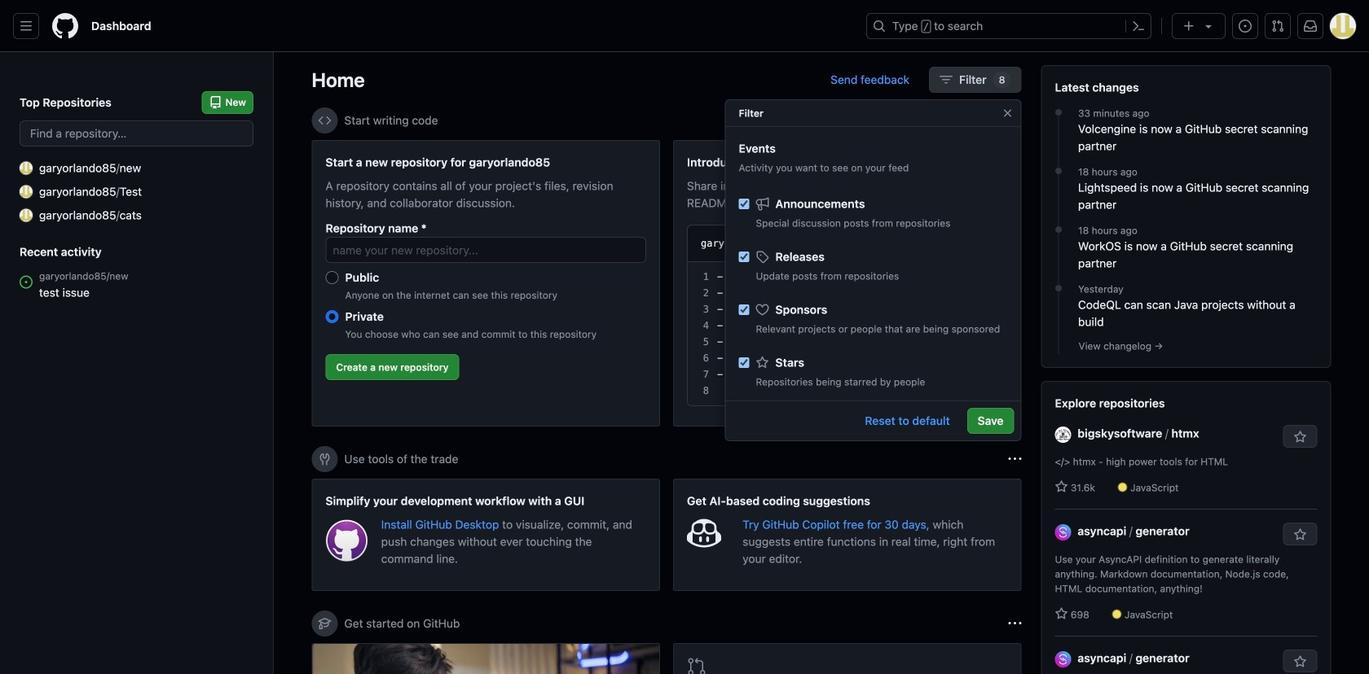 Task type: locate. For each thing, give the bounding box(es) containing it.
None submit
[[941, 232, 994, 255]]

none submit inside introduce yourself with a profile readme element
[[941, 232, 994, 255]]

cats image
[[20, 209, 33, 222]]

1 vertical spatial dot fill image
[[1052, 223, 1065, 236]]

why am i seeing this? image
[[1009, 114, 1022, 127], [1009, 453, 1022, 466]]

0 vertical spatial dot fill image
[[1052, 165, 1065, 178]]

1 vertical spatial dot fill image
[[1052, 282, 1065, 295]]

0 vertical spatial star this repository image
[[1294, 529, 1307, 542]]

1 dot fill image from the top
[[1052, 106, 1065, 119]]

dot fill image
[[1052, 106, 1065, 119], [1052, 282, 1065, 295]]

star image up @asyncapi profile image
[[1055, 608, 1068, 621]]

what is github? element
[[312, 644, 660, 675]]

0 vertical spatial why am i seeing this? image
[[1009, 114, 1022, 127]]

star image
[[756, 357, 769, 370], [1055, 608, 1068, 621]]

None radio
[[326, 271, 339, 284]]

tools image
[[318, 453, 331, 466]]

None checkbox
[[739, 252, 750, 262]]

@asyncapi profile image
[[1055, 652, 1071, 668]]

1 vertical spatial why am i seeing this? image
[[1009, 453, 1022, 466]]

introduce yourself with a profile readme element
[[673, 140, 1022, 427]]

1 vertical spatial git pull request image
[[687, 658, 707, 675]]

2 dot fill image from the top
[[1052, 282, 1065, 295]]

dot fill image
[[1052, 165, 1065, 178], [1052, 223, 1065, 236]]

2 star this repository image from the top
[[1294, 656, 1307, 669]]

what is github? image
[[313, 645, 659, 675]]

simplify your development workflow with a gui element
[[312, 479, 660, 592]]

menu
[[726, 183, 1021, 614]]

1 vertical spatial star this repository image
[[1294, 656, 1307, 669]]

Find a repository… text field
[[20, 121, 254, 147]]

1 why am i seeing this? image from the top
[[1009, 114, 1022, 127]]

1 horizontal spatial star image
[[1055, 608, 1068, 621]]

star image down "heart" image
[[756, 357, 769, 370]]

why am i seeing this? image for get ai-based coding suggestions element
[[1009, 453, 1022, 466]]

2 dot fill image from the top
[[1052, 223, 1065, 236]]

1 star this repository image from the top
[[1294, 529, 1307, 542]]

star this repository image
[[1294, 529, 1307, 542], [1294, 656, 1307, 669]]

explore repositories navigation
[[1041, 381, 1332, 675]]

None radio
[[326, 311, 339, 324]]

git pull request image
[[1272, 20, 1285, 33], [687, 658, 707, 675]]

start a new repository element
[[312, 140, 660, 427]]

0 vertical spatial git pull request image
[[1272, 20, 1285, 33]]

2 why am i seeing this? image from the top
[[1009, 453, 1022, 466]]

0 vertical spatial dot fill image
[[1052, 106, 1065, 119]]

0 horizontal spatial star image
[[756, 357, 769, 370]]

None checkbox
[[739, 199, 750, 209], [739, 305, 750, 315], [739, 358, 750, 368], [739, 199, 750, 209], [739, 305, 750, 315], [739, 358, 750, 368]]



Task type: vqa. For each thing, say whether or not it's contained in the screenshot.
footer containing © 2023 GitHub, Inc.
no



Task type: describe. For each thing, give the bounding box(es) containing it.
none radio inside start a new repository element
[[326, 271, 339, 284]]

test image
[[20, 185, 33, 198]]

name your new repository... text field
[[326, 237, 646, 263]]

star this repository image for @asyncapi profile image
[[1294, 656, 1307, 669]]

notifications image
[[1304, 20, 1317, 33]]

why am i seeing this? image for introduce yourself with a profile readme element
[[1009, 114, 1022, 127]]

new image
[[20, 162, 33, 175]]

code image
[[318, 114, 331, 127]]

megaphone image
[[756, 198, 769, 211]]

why am i seeing this? image
[[1009, 618, 1022, 631]]

Top Repositories search field
[[20, 121, 254, 147]]

star this repository image for @asyncapi profile icon
[[1294, 529, 1307, 542]]

@asyncapi profile image
[[1055, 525, 1071, 541]]

0 vertical spatial star image
[[756, 357, 769, 370]]

1 horizontal spatial git pull request image
[[1272, 20, 1285, 33]]

homepage image
[[52, 13, 78, 39]]

get ai-based coding suggestions element
[[673, 479, 1022, 592]]

issue opened image
[[1239, 20, 1252, 33]]

explore element
[[1041, 65, 1332, 675]]

1 dot fill image from the top
[[1052, 165, 1065, 178]]

star image
[[1055, 481, 1068, 494]]

tag image
[[756, 251, 769, 264]]

0 horizontal spatial git pull request image
[[687, 658, 707, 675]]

command palette image
[[1132, 20, 1145, 33]]

close menu image
[[1001, 107, 1014, 120]]

none radio inside start a new repository element
[[326, 311, 339, 324]]

heart image
[[756, 304, 769, 317]]

@bigskysoftware profile image
[[1055, 427, 1071, 443]]

mortar board image
[[318, 618, 331, 631]]

github desktop image
[[326, 520, 368, 563]]

open issue image
[[20, 276, 33, 289]]

triangle down image
[[1202, 20, 1215, 33]]

plus image
[[1183, 20, 1196, 33]]

filter image
[[940, 73, 953, 86]]

1 vertical spatial star image
[[1055, 608, 1068, 621]]

star this repository image
[[1294, 431, 1307, 444]]



